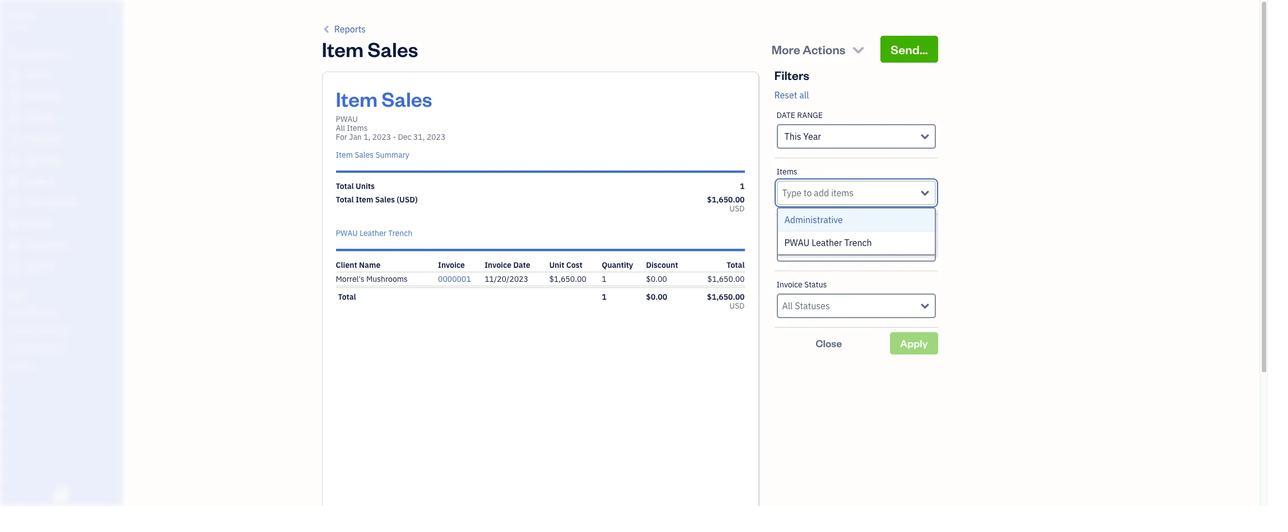 Task type: describe. For each thing, give the bounding box(es) containing it.
total units
[[336, 181, 375, 192]]

close
[[816, 337, 842, 350]]

leather inside "items" element
[[812, 238, 842, 249]]

units
[[356, 181, 375, 192]]

0 horizontal spatial leather
[[360, 229, 386, 239]]

sales left (
[[375, 195, 395, 205]]

for
[[336, 132, 347, 142]]

1 for morrel's mushrooms
[[602, 274, 607, 285]]

reset
[[774, 90, 797, 101]]

1 2023 from the left
[[372, 132, 391, 142]]

send…
[[891, 41, 928, 57]]

0000001
[[438, 274, 471, 285]]

morrel's mushrooms
[[336, 274, 408, 285]]

$0.00 for total
[[646, 292, 667, 302]]

more actions button
[[761, 36, 876, 63]]

discount
[[646, 260, 678, 271]]

item down units
[[356, 195, 373, 205]]

sales for item sales pwau all items for jan 1, 2023 - dec 31, 2023
[[382, 86, 432, 112]]

chart image
[[7, 240, 21, 252]]

name
[[359, 260, 380, 271]]

more
[[772, 41, 800, 57]]

quantity
[[602, 260, 633, 271]]

pwau inside "items" element
[[784, 238, 810, 249]]

send… button
[[881, 36, 938, 63]]

dec
[[398, 132, 411, 142]]

money image
[[7, 219, 21, 230]]

-
[[393, 132, 396, 142]]

jan
[[349, 132, 362, 142]]

status
[[804, 280, 827, 290]]

project image
[[7, 176, 21, 188]]

Type to add items search field
[[782, 187, 921, 200]]

this year
[[784, 131, 821, 142]]

reset all
[[774, 90, 809, 101]]

client image
[[7, 70, 21, 81]]

all
[[799, 90, 809, 101]]

more actions
[[772, 41, 845, 57]]

invoice status element
[[774, 272, 938, 328]]

)
[[415, 195, 418, 205]]

item for item sales pwau all items for jan 1, 2023 - dec 31, 2023
[[336, 86, 378, 112]]

dashboard image
[[7, 49, 21, 60]]

date range element
[[774, 102, 938, 159]]

reset all button
[[774, 89, 809, 102]]

invoice image
[[7, 113, 21, 124]]

0000001 link
[[438, 274, 471, 285]]

1 for total
[[602, 292, 607, 302]]

item sales summary
[[336, 150, 409, 160]]

clients element
[[774, 215, 938, 272]]

invoice for invoice status
[[777, 280, 803, 290]]

expense image
[[7, 155, 21, 166]]

list box inside "items" element
[[778, 209, 935, 255]]

mushrooms
[[366, 274, 408, 285]]

client
[[336, 260, 357, 271]]

team members image
[[8, 308, 120, 317]]

pwau leather trench inside "items" element
[[784, 238, 872, 249]]

items and services image
[[8, 326, 120, 335]]

pwau up client
[[336, 229, 358, 239]]



Task type: vqa. For each thing, say whether or not it's contained in the screenshot.
left "Leather"
yes



Task type: locate. For each thing, give the bounding box(es) containing it.
invoice left status
[[777, 280, 803, 290]]

item sales pwau all items for jan 1, 2023 - dec 31, 2023
[[336, 86, 446, 142]]

0 horizontal spatial 2023
[[372, 132, 391, 142]]

1 vertical spatial items
[[777, 167, 797, 177]]

invoice inside "invoice status" element
[[777, 280, 803, 290]]

items
[[347, 123, 368, 133], [777, 167, 797, 177]]

2 $0.00 from the top
[[646, 292, 667, 302]]

freshbooks image
[[53, 489, 71, 502]]

cost
[[566, 260, 583, 271]]

0 horizontal spatial invoice
[[438, 260, 465, 271]]

leather up name at the left
[[360, 229, 386, 239]]

date
[[777, 110, 795, 120]]

summary
[[376, 150, 409, 160]]

total
[[336, 181, 354, 192], [336, 195, 354, 205], [727, 260, 745, 271], [338, 292, 356, 302]]

2023
[[372, 132, 391, 142], [427, 132, 446, 142]]

item
[[322, 36, 364, 62], [336, 86, 378, 112], [336, 150, 353, 160], [356, 195, 373, 205]]

leather
[[360, 229, 386, 239], [812, 238, 842, 249]]

items down this
[[777, 167, 797, 177]]

sales
[[368, 36, 418, 62], [382, 86, 432, 112], [355, 150, 374, 160], [375, 195, 395, 205]]

11/20/2023
[[485, 274, 528, 285]]

unit
[[549, 260, 564, 271]]

2023 right 31,
[[427, 132, 446, 142]]

chevronleft image
[[322, 22, 332, 36]]

clients
[[777, 224, 801, 234]]

trench down type to add items search box
[[844, 238, 872, 249]]

item for item sales
[[322, 36, 364, 62]]

Date Range field
[[777, 124, 936, 149]]

$1,650.00 usd
[[707, 195, 745, 214], [707, 292, 745, 311]]

trench
[[388, 229, 412, 239], [844, 238, 872, 249]]

0 horizontal spatial trench
[[388, 229, 412, 239]]

client name
[[336, 260, 380, 271]]

reports
[[334, 24, 366, 35]]

reports button
[[322, 22, 366, 36]]

date range
[[777, 110, 823, 120]]

morrel's
[[336, 274, 364, 285]]

year
[[803, 131, 821, 142]]

1 vertical spatial $0.00
[[646, 292, 667, 302]]

apps image
[[8, 290, 120, 299]]

pwau owner
[[9, 10, 35, 31]]

sales right the reports "button"
[[368, 36, 418, 62]]

invoice for invoice date
[[485, 260, 511, 271]]

list box
[[778, 209, 935, 255]]

unit cost
[[549, 260, 583, 271]]

pwau leather trench down 'administrative'
[[784, 238, 872, 249]]

sales up dec
[[382, 86, 432, 112]]

1 vertical spatial $1,650.00 usd
[[707, 292, 745, 311]]

items inside item sales pwau all items for jan 1, 2023 - dec 31, 2023
[[347, 123, 368, 133]]

estimate image
[[7, 91, 21, 103]]

1 $0.00 from the top
[[646, 274, 667, 285]]

item sales
[[322, 36, 418, 62]]

range
[[797, 110, 823, 120]]

0 vertical spatial items
[[347, 123, 368, 133]]

invoice status
[[777, 280, 827, 290]]

$0.00 for morrel's mushrooms
[[646, 274, 667, 285]]

main element
[[0, 0, 151, 507]]

2 vertical spatial 1
[[602, 292, 607, 302]]

1 horizontal spatial invoice
[[485, 260, 511, 271]]

invoice up 0000001
[[438, 260, 465, 271]]

1 $1,650.00 usd from the top
[[707, 195, 745, 214]]

1 horizontal spatial pwau leather trench
[[784, 238, 872, 249]]

2 horizontal spatial invoice
[[777, 280, 803, 290]]

0 horizontal spatial pwau leather trench
[[336, 229, 412, 239]]

report image
[[7, 262, 21, 273]]

items right all
[[347, 123, 368, 133]]

1
[[740, 181, 745, 192], [602, 274, 607, 285], [602, 292, 607, 302]]

item up all
[[336, 86, 378, 112]]

invoice date
[[485, 260, 530, 271]]

this
[[784, 131, 801, 142]]

date
[[513, 260, 530, 271]]

pwau down the "clients"
[[784, 238, 810, 249]]

list box containing administrative
[[778, 209, 935, 255]]

item down for
[[336, 150, 353, 160]]

pwau leather trench
[[336, 229, 412, 239], [784, 238, 872, 249]]

invoice for invoice
[[438, 260, 465, 271]]

settings image
[[8, 362, 120, 371]]

invoice
[[438, 260, 465, 271], [485, 260, 511, 271], [777, 280, 803, 290]]

actions
[[803, 41, 845, 57]]

2023 left -
[[372, 132, 391, 142]]

administrative
[[784, 215, 843, 226]]

items element
[[774, 159, 938, 256]]

All Clients search field
[[782, 243, 921, 257]]

payment image
[[7, 134, 21, 145]]

item for item sales summary
[[336, 150, 353, 160]]

(
[[397, 195, 399, 205]]

bank connections image
[[8, 344, 120, 353]]

pwau up owner
[[9, 10, 35, 21]]

1,
[[364, 132, 370, 142]]

1 horizontal spatial items
[[777, 167, 797, 177]]

1 horizontal spatial trench
[[844, 238, 872, 249]]

leather down 'administrative'
[[812, 238, 842, 249]]

item inside item sales pwau all items for jan 1, 2023 - dec 31, 2023
[[336, 86, 378, 112]]

chevrondown image
[[851, 41, 866, 57]]

timer image
[[7, 198, 21, 209]]

sales for item sales summary
[[355, 150, 374, 160]]

total item sales ( usd )
[[336, 195, 418, 205]]

sales down 1, on the top left of page
[[355, 150, 374, 160]]

1 vertical spatial 1
[[602, 274, 607, 285]]

31,
[[413, 132, 425, 142]]

0 horizontal spatial items
[[347, 123, 368, 133]]

All Statuses search field
[[782, 300, 921, 313]]

invoice up "11/20/2023"
[[485, 260, 511, 271]]

trench inside "items" element
[[844, 238, 872, 249]]

1 horizontal spatial leather
[[812, 238, 842, 249]]

sales for item sales
[[368, 36, 418, 62]]

trench down (
[[388, 229, 412, 239]]

close button
[[774, 333, 883, 355]]

all
[[336, 123, 345, 133]]

pwau inside item sales pwau all items for jan 1, 2023 - dec 31, 2023
[[336, 114, 358, 124]]

$0.00
[[646, 274, 667, 285], [646, 292, 667, 302]]

pwau leather trench up name at the left
[[336, 229, 412, 239]]

sales inside item sales pwau all items for jan 1, 2023 - dec 31, 2023
[[382, 86, 432, 112]]

pwau
[[9, 10, 35, 21], [336, 114, 358, 124], [336, 229, 358, 239], [784, 238, 810, 249]]

1 horizontal spatial 2023
[[427, 132, 446, 142]]

$1,650.00
[[707, 195, 745, 205], [549, 274, 586, 285], [708, 274, 745, 285], [707, 292, 745, 302]]

filters
[[774, 67, 809, 83]]

0 vertical spatial $1,650.00 usd
[[707, 195, 745, 214]]

2 2023 from the left
[[427, 132, 446, 142]]

2 $1,650.00 usd from the top
[[707, 292, 745, 311]]

0 vertical spatial 1
[[740, 181, 745, 192]]

pwau up for
[[336, 114, 358, 124]]

0 vertical spatial $0.00
[[646, 274, 667, 285]]

owner
[[9, 22, 30, 31]]

usd
[[399, 195, 415, 205], [730, 204, 745, 214], [730, 301, 745, 311]]

pwau inside main element
[[9, 10, 35, 21]]

item down reports
[[322, 36, 364, 62]]



